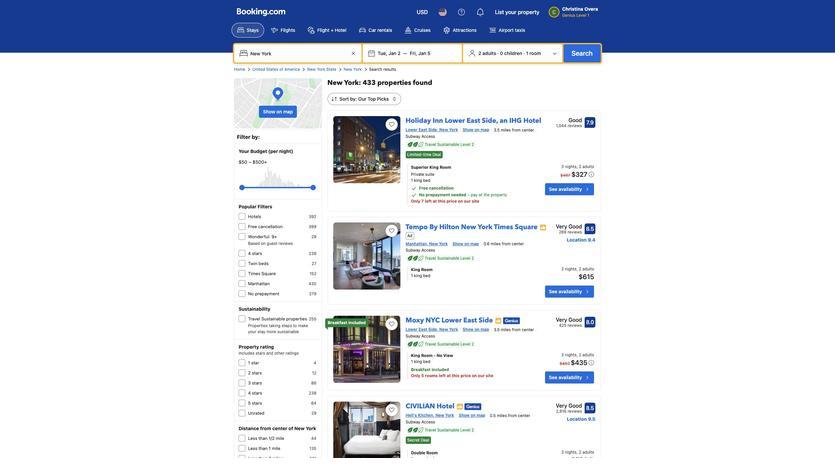 Task type: locate. For each thing, give the bounding box(es) containing it.
4 nights from the top
[[565, 450, 577, 455]]

miles inside 0.5 miles from center subway access
[[497, 413, 507, 418]]

airport
[[499, 27, 514, 33]]

1 horizontal spatial jan
[[419, 50, 427, 56]]

lower east side, new york
[[406, 127, 458, 132], [406, 327, 458, 332]]

superior king room link
[[411, 165, 525, 171]]

level down 0.6 miles from center subway access
[[461, 256, 471, 261]]

search inside search button
[[572, 49, 593, 57]]

1 vertical spatial bed
[[423, 274, 431, 279]]

0 vertical spatial 3 nights , 2 adults
[[562, 164, 595, 169]]

44
[[311, 436, 317, 441]]

1 vertical spatial very
[[556, 317, 568, 323]]

king inside king room 1 king bed
[[414, 274, 422, 279]]

king left -
[[411, 353, 420, 358]]

travel inside the travel sustainable properties 255 properties taking steps to make your stay more sustainable
[[248, 316, 260, 322]]

0 vertical spatial 4 stars
[[248, 251, 262, 256]]

bed for suite
[[423, 178, 431, 183]]

1 horizontal spatial breakfast
[[411, 367, 431, 373]]

0 vertical spatial see
[[549, 186, 558, 192]]

2 nights from the top
[[565, 267, 577, 272]]

2 vertical spatial see
[[549, 375, 558, 381]]

travel for moxy
[[425, 342, 436, 347]]

1 jan from the left
[[389, 50, 397, 56]]

stars down star
[[252, 371, 262, 376]]

side, down inn
[[429, 127, 439, 132]]

reviews right 425
[[568, 323, 582, 328]]

1 vertical spatial very good element
[[556, 316, 582, 324]]

good up location 9.5
[[569, 403, 582, 409]]

3.5 miles from center subway access down holiday inn lower east side, an ihg hotel
[[406, 128, 534, 139]]

stars up unrated
[[252, 401, 262, 406]]

0 vertical spatial 3.5
[[494, 128, 500, 133]]

3 see availability from the top
[[549, 375, 582, 381]]

our
[[464, 199, 471, 204], [478, 374, 485, 379]]

moxy nyc lower east side image
[[333, 316, 401, 383]]

1 see availability link from the top
[[545, 183, 595, 195]]

time
[[423, 152, 432, 157]]

5 up unrated
[[248, 401, 251, 406]]

bed down suite
[[423, 178, 431, 183]]

0 horizontal spatial hotel
[[335, 27, 347, 33]]

2 29 from the top
[[312, 411, 317, 416]]

2 travel sustainable level 2 from the top
[[425, 256, 474, 261]]

2 availability from the top
[[559, 289, 582, 295]]

1 29 from the top
[[312, 234, 317, 240]]

king for king
[[414, 274, 422, 279]]

1 vertical spatial your
[[248, 330, 257, 335]]

0 vertical spatial lower east side, new york
[[406, 127, 458, 132]]

see availability for tempo by hilton new york times square
[[549, 289, 582, 295]]

2 inside dropdown button
[[479, 50, 482, 56]]

availability for tempo by hilton new york times square
[[559, 289, 582, 295]]

deal
[[433, 152, 441, 157], [421, 438, 430, 443]]

2 king from the top
[[414, 274, 422, 279]]

scored 8.5 element up the 9.4 at right bottom
[[585, 224, 596, 235]]

no for no prepayment
[[248, 291, 254, 297]]

room inside king room  - no view 1 king bed breakfast included only 5 rooms left at this price on our site
[[422, 353, 433, 358]]

3.5 for good
[[494, 328, 500, 333]]

than down the less than 1/2 mile
[[259, 446, 268, 451]]

see availability link down "$467"
[[545, 183, 595, 195]]

map
[[283, 109, 293, 115], [481, 127, 489, 132], [471, 241, 479, 246], [481, 327, 489, 332], [477, 413, 486, 418]]

1 vertical spatial 3.5
[[494, 328, 500, 333]]

0 vertical spatial 29
[[312, 234, 317, 240]]

1 vertical spatial less
[[248, 446, 258, 451]]

from for moxy nyc lower east side
[[512, 328, 521, 333]]

moxy nyc lower east side
[[406, 316, 493, 325]]

free cancellation down suite
[[419, 186, 454, 191]]

your inside the travel sustainable properties 255 properties taking steps to make your stay more sustainable
[[248, 330, 257, 335]]

very good element left the "8.0" in the right bottom of the page
[[556, 316, 582, 324]]

5 stars
[[248, 401, 262, 406]]

miles
[[501, 128, 511, 133], [491, 242, 501, 247], [501, 328, 511, 333], [497, 413, 507, 418]]

miles for civilian hotel
[[497, 413, 507, 418]]

properties down the results
[[378, 78, 412, 87]]

civilian hotel
[[406, 402, 455, 411]]

2 up $615
[[579, 267, 582, 272]]

1 vertical spatial no
[[248, 291, 254, 297]]

0 vertical spatial property
[[518, 9, 540, 15]]

travel down hell's kitchen, new york
[[425, 428, 436, 433]]

airport taxis link
[[484, 23, 531, 38]]

1 vertical spatial lower east side, new york
[[406, 327, 458, 332]]

1 see from the top
[[549, 186, 558, 192]]

3 bed from the top
[[423, 359, 431, 364]]

hotel right the + at the top left of page
[[335, 27, 347, 33]]

4 for 2 stars
[[248, 391, 251, 396]]

2 see from the top
[[549, 289, 558, 295]]

subway for tempo by hilton new york times square
[[406, 248, 421, 253]]

unrated
[[248, 411, 265, 416]]

double room
[[411, 451, 438, 456]]

good inside very good 425 reviews
[[569, 317, 582, 323]]

2 subway from the top
[[406, 248, 421, 253]]

reviews for very good 2,816 reviews
[[568, 409, 582, 414]]

search for search
[[572, 49, 593, 57]]

2 vertical spatial availability
[[559, 375, 582, 381]]

miles inside 0.6 miles from center subway access
[[491, 242, 501, 247]]

than left the 1/2
[[259, 436, 268, 441]]

cruises link
[[400, 23, 437, 38]]

1 238 from the top
[[309, 251, 317, 256]]

scored 8.5 element for tempo by hilton new york times square
[[585, 224, 596, 235]]

1 very from the top
[[556, 224, 568, 230]]

0 vertical spatial search
[[572, 49, 593, 57]]

less for less than 1/2 mile
[[248, 436, 258, 441]]

found
[[413, 78, 433, 87]]

3.5 miles from center subway access
[[406, 128, 534, 139], [406, 328, 534, 339]]

1 good from the top
[[569, 117, 582, 123]]

0 vertical spatial no
[[419, 193, 425, 198]]

room inside king room 1 king bed
[[422, 267, 433, 273]]

2 3.5 miles from center subway access from the top
[[406, 328, 534, 339]]

9.5
[[588, 417, 596, 422]]

bed down manhattan, new york
[[423, 274, 431, 279]]

1 vertical spatial free
[[248, 224, 257, 229]]

mile for less than 1 mile
[[272, 446, 281, 451]]

1 inside christina overa genius level 1
[[588, 13, 590, 18]]

238 up 27
[[309, 251, 317, 256]]

1 vertical spatial site
[[486, 374, 494, 379]]

1 bed from the top
[[423, 178, 431, 183]]

1 vertical spatial see
[[549, 289, 558, 295]]

adults inside dropdown button
[[483, 50, 497, 56]]

adults up $327
[[583, 164, 595, 169]]

sustainable down 0.6 miles from center subway access
[[438, 256, 460, 261]]

sustainability
[[239, 306, 271, 312]]

fri,
[[410, 50, 417, 56]]

home link
[[234, 67, 245, 73]]

york:
[[344, 78, 361, 87]]

see availability for moxy nyc lower east side
[[549, 375, 582, 381]]

center for civilian hotel
[[518, 413, 531, 418]]

0 vertical spatial availability
[[559, 186, 582, 192]]

2 good from the top
[[569, 224, 582, 230]]

3 nights , 2 adults up $327
[[562, 164, 595, 169]]

show for civilian hotel
[[459, 413, 470, 418]]

see for moxy nyc lower east side
[[549, 375, 558, 381]]

lower east side, new york for good
[[406, 327, 458, 332]]

3 king from the top
[[414, 359, 422, 364]]

2 bed from the top
[[423, 274, 431, 279]]

1 vertical spatial square
[[262, 271, 276, 276]]

very inside very good 269 reviews
[[556, 224, 568, 230]]

0 horizontal spatial jan
[[389, 50, 397, 56]]

8.5 for tempo by hilton new york times square
[[587, 226, 595, 232]]

425
[[559, 323, 567, 328]]

1 vertical spatial see availability
[[549, 289, 582, 295]]

fri, jan 5 button
[[408, 47, 433, 59]]

access inside 0.6 miles from center subway access
[[422, 248, 435, 253]]

1 inside private suite 1 king bed
[[411, 178, 413, 183]]

very good element up location 9.4
[[556, 223, 582, 231]]

2 less from the top
[[248, 446, 258, 451]]

0 vertical spatial king
[[430, 165, 439, 170]]

deal right the secret
[[421, 438, 430, 443]]

york left state
[[317, 67, 325, 72]]

8.5 for civilian hotel
[[587, 405, 595, 411]]

1 vertical spatial included
[[432, 367, 449, 373]]

4 access from the top
[[422, 420, 435, 425]]

map for moxy nyc lower east side
[[481, 327, 489, 332]]

good right 269 at the right of the page
[[569, 224, 582, 230]]

0 vertical spatial our
[[464, 199, 471, 204]]

4 good from the top
[[569, 403, 582, 409]]

access for tempo
[[422, 248, 435, 253]]

than for 1
[[259, 446, 268, 451]]

private suite 1 king bed
[[411, 172, 435, 183]]

good for very good 2,816 reviews
[[569, 403, 582, 409]]

level down 0.5 miles from center subway access at the bottom
[[461, 428, 471, 433]]

1 vertical spatial only
[[411, 374, 421, 379]]

only left 7
[[411, 199, 421, 204]]

4 stars for stars
[[248, 391, 262, 396]]

2 than from the top
[[259, 446, 268, 451]]

– left pay in the top right of the page
[[468, 193, 470, 198]]

east left an
[[467, 116, 481, 125]]

1,044
[[556, 123, 567, 128]]

1 8.5 from the top
[[587, 226, 595, 232]]

3.5
[[494, 128, 500, 133], [494, 328, 500, 333]]

prepayment up only 7 left at this price on our site
[[426, 193, 450, 198]]

7.9
[[587, 120, 594, 126]]

at
[[479, 193, 483, 198], [433, 199, 437, 204], [447, 374, 451, 379]]

0 horizontal spatial of
[[280, 67, 283, 72]]

2 down 0.5 miles from center subway access at the bottom
[[472, 428, 474, 433]]

1 vertical spatial 4 stars
[[248, 391, 262, 396]]

Where are you going? field
[[248, 47, 350, 59]]

side, left an
[[482, 116, 498, 125]]

5 inside king room  - no view 1 king bed breakfast included only 5 rooms left at this price on our site
[[422, 374, 424, 379]]

1 horizontal spatial free
[[419, 186, 428, 191]]

mile right the 1/2
[[276, 436, 284, 441]]

at left the
[[479, 193, 483, 198]]

reviews for based on guest reviews
[[279, 241, 293, 246]]

reviews inside very good 2,816 reviews
[[568, 409, 582, 414]]

4 stars down based
[[248, 251, 262, 256]]

side, inside 'link'
[[482, 116, 498, 125]]

sustainable for civilian
[[438, 428, 460, 433]]

3 good from the top
[[569, 317, 582, 323]]

by: for filter
[[252, 134, 260, 140]]

ihg
[[510, 116, 522, 125]]

from inside 0.5 miles from center subway access
[[508, 413, 517, 418]]

4 up 5 stars
[[248, 391, 251, 396]]

center inside 0.5 miles from center subway access
[[518, 413, 531, 418]]

superior
[[411, 165, 429, 170]]

very for civilian hotel
[[556, 403, 568, 409]]

1 vertical spatial 8.5
[[587, 405, 595, 411]]

135
[[310, 446, 317, 451]]

based on guest reviews
[[248, 241, 293, 246]]

·
[[498, 50, 499, 56], [524, 50, 525, 56]]

bed inside king room 1 king bed
[[423, 274, 431, 279]]

1 vertical spatial 238
[[309, 391, 317, 396]]

usd
[[417, 9, 428, 15]]

property right the
[[491, 193, 508, 198]]

king
[[430, 165, 439, 170], [411, 267, 420, 273], [411, 353, 420, 358]]

good inside very good 2,816 reviews
[[569, 403, 582, 409]]

1 horizontal spatial your
[[506, 9, 517, 15]]

reviews for very good 425 reviews
[[568, 323, 582, 328]]

1 king from the top
[[414, 178, 422, 183]]

2 horizontal spatial hotel
[[524, 116, 542, 125]]

2 very good element from the top
[[556, 316, 582, 324]]

0 horizontal spatial deal
[[421, 438, 430, 443]]

0 vertical spatial square
[[515, 223, 538, 232]]

2 vertical spatial at
[[447, 374, 451, 379]]

4 up twin
[[248, 251, 251, 256]]

3 3 nights , 2 adults from the top
[[562, 450, 595, 455]]

4
[[248, 251, 251, 256], [314, 361, 317, 366], [248, 391, 251, 396]]

moxy
[[406, 316, 424, 325]]

2 access from the top
[[422, 248, 435, 253]]

access up time
[[422, 134, 435, 139]]

this right 7
[[438, 199, 446, 204]]

no inside king room  - no view 1 king bed breakfast included only 5 rooms left at this price on our site
[[437, 353, 443, 358]]

limited-
[[408, 152, 423, 157]]

travel sustainable level 2 down 0.5 miles from center subway access at the bottom
[[425, 428, 474, 433]]

1 3.5 miles from center subway access from the top
[[406, 128, 534, 139]]

than for 1/2
[[259, 436, 268, 441]]

1 3 nights , 2 adults from the top
[[562, 164, 595, 169]]

king room link
[[411, 267, 525, 273]]

manhattan
[[248, 281, 270, 287]]

free cancellation
[[419, 186, 454, 191], [248, 224, 283, 229]]

center for tempo by hilton new york times square
[[512, 242, 524, 247]]

1 very good element from the top
[[556, 223, 582, 231]]

this property is part of our preferred partner program. it's committed to providing excellent service and good value. it'll pay us a higher commission if you make a booking. image
[[540, 224, 547, 231], [495, 318, 502, 324], [495, 318, 502, 324], [457, 404, 464, 410], [457, 404, 464, 410]]

ratings
[[286, 351, 299, 356]]

stars down 2 stars
[[252, 381, 262, 386]]

double
[[411, 451, 426, 456]]

room down manhattan, new york
[[422, 267, 433, 273]]

3 nights , 2 adults
[[562, 164, 595, 169], [562, 353, 595, 358], [562, 450, 595, 455]]

travel up properties
[[248, 316, 260, 322]]

very good element up location 9.5
[[556, 402, 582, 410]]

2 vertical spatial 5
[[248, 401, 251, 406]]

1
[[588, 13, 590, 18], [526, 50, 529, 56], [411, 178, 413, 183], [411, 274, 413, 279], [411, 359, 413, 364], [248, 360, 250, 366], [269, 446, 271, 451]]

king for tempo
[[411, 267, 420, 273]]

2 scored 8.5 element from the top
[[585, 403, 596, 414]]

2 see availability from the top
[[549, 289, 582, 295]]

sort
[[340, 96, 349, 102]]

access inside 0.5 miles from center subway access
[[422, 420, 435, 425]]

2 vertical spatial very good element
[[556, 402, 582, 410]]

1 than from the top
[[259, 436, 268, 441]]

1 scored 8.5 element from the top
[[585, 224, 596, 235]]

less down distance
[[248, 436, 258, 441]]

see availability link for moxy nyc lower east side
[[545, 372, 595, 384]]

1 horizontal spatial 5
[[422, 374, 424, 379]]

0 vertical spatial see availability
[[549, 186, 582, 192]]

room for king room 1 king bed
[[422, 267, 433, 273]]

price
[[447, 199, 457, 204], [461, 374, 471, 379]]

1 horizontal spatial prepayment
[[426, 193, 450, 198]]

0 horizontal spatial by:
[[252, 134, 260, 140]]

1 , from the top
[[577, 164, 578, 169]]

no down the manhattan
[[248, 291, 254, 297]]

1 vertical spatial availability
[[559, 289, 582, 295]]

price down king room  - no view link
[[461, 374, 471, 379]]

0 horizontal spatial properties
[[286, 316, 307, 322]]

0 vertical spatial 238
[[309, 251, 317, 256]]

square down beds
[[262, 271, 276, 276]]

map inside button
[[283, 109, 293, 115]]

2 down 1 star
[[248, 371, 251, 376]]

2 8.5 from the top
[[587, 405, 595, 411]]

scored 8.5 element
[[585, 224, 596, 235], [585, 403, 596, 414]]

3 very from the top
[[556, 403, 568, 409]]

2 horizontal spatial 5
[[428, 50, 431, 56]]

secret deal
[[408, 438, 430, 443]]

ad
[[408, 233, 413, 238]]

1 horizontal spatial cancellation
[[429, 186, 454, 191]]

1 horizontal spatial site
[[486, 374, 494, 379]]

flights link
[[266, 23, 301, 38]]

subway inside 0.5 miles from center subway access
[[406, 420, 421, 425]]

0 vertical spatial less
[[248, 436, 258, 441]]

access for moxy
[[422, 334, 435, 339]]

0 horizontal spatial cancellation
[[258, 224, 283, 229]]

1 horizontal spatial properties
[[378, 78, 412, 87]]

2 vertical spatial see availability
[[549, 375, 582, 381]]

show on map inside button
[[263, 109, 293, 115]]

access down hell's kitchen, new york
[[422, 420, 435, 425]]

– right $50 at the top left of the page
[[249, 159, 251, 165]]

only left the rooms
[[411, 374, 421, 379]]

1 horizontal spatial price
[[461, 374, 471, 379]]

· right children
[[524, 50, 525, 56]]

hotel inside 'link'
[[524, 116, 542, 125]]

2 left 0
[[479, 50, 482, 56]]

availability
[[559, 186, 582, 192], [559, 289, 582, 295], [559, 375, 582, 381]]

more
[[267, 330, 276, 335]]

1 horizontal spatial of
[[289, 426, 293, 432]]

group
[[242, 182, 313, 193]]

prepayment down the manhattan
[[255, 291, 279, 297]]

this
[[438, 199, 446, 204], [452, 374, 460, 379]]

private
[[411, 172, 424, 177]]

map for civilian hotel
[[477, 413, 486, 418]]

2 only from the top
[[411, 374, 421, 379]]

room right double
[[427, 451, 438, 456]]

238 up 64
[[309, 391, 317, 396]]

miles for moxy nyc lower east side
[[501, 328, 511, 333]]

cancellation
[[429, 186, 454, 191], [258, 224, 283, 229]]

level down christina
[[577, 13, 587, 18]]

0 horizontal spatial this
[[438, 199, 446, 204]]

1 vertical spatial location
[[567, 417, 587, 422]]

hotel
[[335, 27, 347, 33], [524, 116, 542, 125], [437, 402, 455, 411]]

1 4 stars from the top
[[248, 251, 262, 256]]

0 vertical spatial included
[[349, 321, 366, 326]]

1 vertical spatial this
[[452, 374, 460, 379]]

booking.com image
[[237, 8, 286, 16]]

and
[[266, 351, 273, 356]]

level for tempo by hilton new york times square
[[461, 256, 471, 261]]

see availability down the 3 nights , 2 adults $615
[[549, 289, 582, 295]]

5 left the rooms
[[422, 374, 424, 379]]

travel sustainable level 2 down 0.6 miles from center subway access
[[425, 256, 474, 261]]

holiday inn lower east side, an ihg hotel link
[[406, 114, 542, 125]]

stars down the "3 stars" at the left bottom of the page
[[252, 391, 262, 396]]

$50
[[239, 159, 248, 165]]

good element
[[556, 116, 582, 124]]

east inside 'link'
[[467, 116, 481, 125]]

lower east side, new york down nyc
[[406, 327, 458, 332]]

0 horizontal spatial square
[[262, 271, 276, 276]]

3 inside the 3 nights , 2 adults $615
[[562, 267, 564, 272]]

from for tempo by hilton new york times square
[[502, 242, 511, 247]]

2 238 from the top
[[309, 391, 317, 396]]

reviews up location 9.4
[[568, 230, 582, 235]]

2 see availability link from the top
[[545, 286, 595, 298]]

392
[[309, 214, 317, 219]]

0 horizontal spatial price
[[447, 199, 457, 204]]

times square
[[248, 271, 276, 276]]

subway for moxy nyc lower east side
[[406, 334, 421, 339]]

level up "superior king room" link
[[461, 142, 471, 147]]

very good element for tempo by hilton new york times square
[[556, 223, 582, 231]]

0 vertical spatial 4
[[248, 251, 251, 256]]

sustainable up taking
[[262, 316, 285, 322]]

this inside king room  - no view 1 king bed breakfast included only 5 rooms left at this price on our site
[[452, 374, 460, 379]]

sustainable down 0.5 miles from center subway access at the bottom
[[438, 428, 460, 433]]

3 travel sustainable level 2 from the top
[[425, 342, 474, 347]]

at right the rooms
[[447, 374, 451, 379]]

1 lower east side, new york from the top
[[406, 127, 458, 132]]

side, down nyc
[[429, 327, 439, 332]]

0 vertical spatial see availability link
[[545, 183, 595, 195]]

2 lower east side, new york from the top
[[406, 327, 458, 332]]

0 vertical spatial your
[[506, 9, 517, 15]]

1 vertical spatial 29
[[312, 411, 317, 416]]

location for civilian hotel
[[567, 417, 587, 422]]

king inside king room 1 king bed
[[411, 267, 420, 273]]

mile for less than 1/2 mile
[[276, 436, 284, 441]]

3 access from the top
[[422, 334, 435, 339]]

2 vertical spatial see availability link
[[545, 372, 595, 384]]

1 vertical spatial property
[[491, 193, 508, 198]]

side, for good
[[429, 127, 439, 132]]

bed inside private suite 1 king bed
[[423, 178, 431, 183]]

location 9.5
[[567, 417, 596, 422]]

0 vertical spatial left
[[425, 199, 432, 204]]

0 vertical spatial prepayment
[[426, 193, 450, 198]]

adults up $435
[[583, 353, 595, 358]]

see availability link down $483 at the bottom right
[[545, 372, 595, 384]]

free
[[419, 186, 428, 191], [248, 224, 257, 229]]

1 vertical spatial side,
[[429, 127, 439, 132]]

left right 7
[[425, 199, 432, 204]]

4 subway from the top
[[406, 420, 421, 425]]

civilian hotel link
[[406, 399, 455, 411]]

genius discounts available at this property. image
[[503, 318, 520, 324], [503, 318, 520, 324], [465, 404, 482, 410], [465, 404, 482, 410]]

search
[[572, 49, 593, 57], [369, 67, 383, 72]]

4 travel sustainable level 2 from the top
[[425, 428, 474, 433]]

1 less from the top
[[248, 436, 258, 441]]

lower right inn
[[445, 116, 465, 125]]

2 vertical spatial 3 nights , 2 adults
[[562, 450, 595, 455]]

this property is part of our preferred partner program. it's committed to providing excellent service and good value. it'll pay us a higher commission if you make a booking. image for civilian hotel
[[457, 404, 464, 410]]

3 , from the top
[[577, 353, 578, 358]]

an
[[500, 116, 508, 125]]

3 see from the top
[[549, 375, 558, 381]]

1 vertical spatial price
[[461, 374, 471, 379]]

stars down rating
[[256, 351, 265, 356]]

breakfast inside king room  - no view 1 king bed breakfast included only 5 rooms left at this price on our site
[[411, 367, 431, 373]]

subway down the manhattan,
[[406, 248, 421, 253]]

0.5 miles from center subway access
[[406, 413, 531, 425]]

3 subway from the top
[[406, 334, 421, 339]]

2 up king room link
[[472, 256, 474, 261]]

level inside christina overa genius level 1
[[577, 13, 587, 18]]

0 vertical spatial at
[[479, 193, 483, 198]]

very inside very good 2,816 reviews
[[556, 403, 568, 409]]

king inside private suite 1 king bed
[[414, 178, 422, 183]]

scored 8.0 element
[[585, 317, 596, 328]]

new york state
[[308, 67, 337, 72]]

from inside 0.6 miles from center subway access
[[502, 242, 511, 247]]

0 horizontal spatial prepayment
[[255, 291, 279, 297]]

square
[[515, 223, 538, 232], [262, 271, 276, 276]]

2 very from the top
[[556, 317, 568, 323]]

king inside king room  - no view 1 king bed breakfast included only 5 rooms left at this price on our site
[[411, 353, 420, 358]]

travel sustainable level 2 for hotel
[[425, 428, 474, 433]]

level up king room  - no view link
[[461, 342, 471, 347]]

manhattan,
[[406, 241, 428, 246]]

2,816
[[556, 409, 567, 414]]

1 horizontal spatial at
[[447, 374, 451, 379]]

2
[[398, 50, 401, 56], [479, 50, 482, 56], [472, 142, 474, 147], [579, 164, 582, 169], [472, 256, 474, 261], [579, 267, 582, 272], [472, 342, 474, 347], [579, 353, 582, 358], [248, 371, 251, 376], [472, 428, 474, 433], [579, 450, 582, 455]]

make
[[298, 323, 308, 329]]

very up location 9.5
[[556, 403, 568, 409]]

by: for sort
[[350, 96, 357, 102]]

0 horizontal spatial ·
[[498, 50, 499, 56]]

0 horizontal spatial no
[[248, 291, 254, 297]]

travel up -
[[425, 342, 436, 347]]

deal right time
[[433, 152, 441, 157]]

cancellation up 9+
[[258, 224, 283, 229]]

4 for free cancellation
[[248, 251, 251, 256]]

7
[[422, 199, 424, 204]]

show for tempo by hilton new york times square
[[453, 241, 464, 246]]

1 vertical spatial breakfast
[[411, 367, 431, 373]]

1 inside king room  - no view 1 king bed breakfast included only 5 rooms left at this price on our site
[[411, 359, 413, 364]]

very good element for civilian hotel
[[556, 402, 582, 410]]

king up suite
[[430, 165, 439, 170]]

properties
[[378, 78, 412, 87], [286, 316, 307, 322]]

3 very good element from the top
[[556, 402, 582, 410]]

1 vertical spatial deal
[[421, 438, 430, 443]]

very good element
[[556, 223, 582, 231], [556, 316, 582, 324], [556, 402, 582, 410]]

2 3.5 from the top
[[494, 328, 500, 333]]

cancellation up only 7 left at this price on our site
[[429, 186, 454, 191]]

3 see availability link from the top
[[545, 372, 595, 384]]

location for tempo by hilton new york times square
[[567, 237, 587, 243]]

2 3 nights , 2 adults from the top
[[562, 353, 595, 358]]

see availability down $483 at the bottom right
[[549, 375, 582, 381]]

subway inside 0.6 miles from center subway access
[[406, 248, 421, 253]]

civilian hotel image
[[333, 402, 401, 459]]

sustainable up view
[[438, 342, 460, 347]]

reviews inside very good 269 reviews
[[568, 230, 582, 235]]

1 3.5 from the top
[[494, 128, 500, 133]]

2 4 stars from the top
[[248, 391, 262, 396]]

2 , from the top
[[577, 267, 578, 272]]

1 nights from the top
[[565, 164, 577, 169]]

nights
[[565, 164, 577, 169], [565, 267, 577, 272], [565, 353, 577, 358], [565, 450, 577, 455]]

3 availability from the top
[[559, 375, 582, 381]]

4 up 12
[[314, 361, 317, 366]]

reviews inside very good 425 reviews
[[568, 323, 582, 328]]

center inside 0.6 miles from center subway access
[[512, 242, 524, 247]]

29 for wonderful: 9+
[[312, 234, 317, 240]]

good inside very good 269 reviews
[[569, 224, 582, 230]]

very left the "8.0" in the right bottom of the page
[[556, 317, 568, 323]]

lower
[[445, 116, 465, 125], [406, 127, 418, 132], [442, 316, 462, 325], [406, 327, 418, 332]]

sustainable
[[438, 142, 460, 147], [438, 256, 460, 261], [262, 316, 285, 322], [438, 342, 460, 347], [438, 428, 460, 433]]

flights
[[281, 27, 295, 33]]

1 horizontal spatial times
[[494, 223, 514, 232]]

only
[[411, 199, 421, 204], [411, 374, 421, 379]]

overa
[[585, 6, 599, 12]]

show for moxy nyc lower east side
[[463, 327, 474, 332]]

reviews right 1,044
[[568, 123, 582, 128]]

1 horizontal spatial our
[[478, 374, 485, 379]]



Task type: vqa. For each thing, say whether or not it's contained in the screenshot.
Offers Promotions, deals, and special offers for you
no



Task type: describe. For each thing, give the bounding box(es) containing it.
popular filters
[[239, 204, 272, 210]]

2 stars
[[248, 371, 262, 376]]

4 stars for beds
[[248, 251, 262, 256]]

at inside king room  - no view 1 king bed breakfast included only 5 rooms left at this price on our site
[[447, 374, 451, 379]]

property
[[239, 344, 259, 350]]

picks
[[377, 96, 389, 102]]

travel sustainable level 2 for by
[[425, 256, 474, 261]]

9.4
[[588, 237, 596, 243]]

bed inside king room  - no view 1 king bed breakfast included only 5 rooms left at this price on our site
[[423, 359, 431, 364]]

29 for unrated
[[312, 411, 317, 416]]

the
[[484, 193, 490, 198]]

star
[[251, 360, 259, 366]]

show on map for civilian hotel
[[459, 413, 486, 418]]

3.5 miles from center subway access for good
[[406, 328, 534, 339]]

2 inside the 3 nights , 2 adults $615
[[579, 267, 582, 272]]

east down moxy
[[419, 327, 428, 332]]

side, for very
[[429, 327, 439, 332]]

stars inside property rating includes stars and other ratings
[[256, 351, 265, 356]]

beds
[[259, 261, 269, 266]]

steps
[[282, 323, 292, 329]]

search button
[[564, 44, 601, 62]]

show on map for moxy nyc lower east side
[[463, 327, 489, 332]]

room for king room  - no view 1 king bed breakfast included only 5 rooms left at this price on our site
[[422, 353, 433, 358]]

york up 0.6
[[478, 223, 493, 232]]

no for no prepayment needed – pay at the property
[[419, 193, 425, 198]]

0 vertical spatial hotel
[[335, 27, 347, 33]]

properties inside the travel sustainable properties 255 properties taking steps to make your stay more sustainable
[[286, 316, 307, 322]]

tempo by hilton new york times square image
[[333, 223, 401, 290]]

show on map for tempo by hilton new york times square
[[453, 241, 479, 246]]

york down moxy nyc lower east side
[[449, 327, 458, 332]]

0 vertical spatial free
[[419, 186, 428, 191]]

pay
[[471, 193, 478, 198]]

limited-time deal
[[408, 152, 441, 157]]

1 vertical spatial free cancellation
[[248, 224, 283, 229]]

east left side
[[464, 316, 477, 325]]

12
[[312, 371, 317, 376]]

$467
[[561, 173, 571, 178]]

inn
[[433, 116, 443, 125]]

0 horizontal spatial site
[[472, 199, 480, 204]]

holiday inn lower east side, an ihg hotel image
[[333, 116, 401, 183]]

1 horizontal spatial square
[[515, 223, 538, 232]]

by
[[430, 223, 438, 232]]

room for double room
[[427, 451, 438, 456]]

238 for times square
[[309, 251, 317, 256]]

2 vertical spatial hotel
[[437, 402, 455, 411]]

2 left —
[[398, 50, 401, 56]]

york down hilton
[[439, 241, 448, 246]]

york up the 44
[[306, 426, 316, 432]]

airport taxis
[[499, 27, 526, 33]]

1 travel sustainable level 2 from the top
[[425, 142, 474, 147]]

$500+
[[253, 159, 267, 165]]

1 subway from the top
[[406, 134, 421, 139]]

your budget (per night)
[[239, 148, 293, 154]]

based
[[248, 241, 260, 246]]

3.5 for 1,044
[[494, 128, 500, 133]]

reviews inside "good 1,044 reviews"
[[568, 123, 582, 128]]

1 vertical spatial times
[[248, 271, 260, 276]]

your account menu christina overa genius level 1 element
[[549, 3, 601, 18]]

lower east side, new york for 1,044
[[406, 127, 458, 132]]

less than 1/2 mile
[[248, 436, 284, 441]]

miles for tempo by hilton new york times square
[[491, 242, 501, 247]]

search results
[[369, 67, 396, 72]]

1 access from the top
[[422, 134, 435, 139]]

availability for moxy nyc lower east side
[[559, 375, 582, 381]]

york down holiday inn lower east side, an ihg hotel
[[449, 127, 458, 132]]

2 up king room  - no view link
[[472, 342, 474, 347]]

1 only from the top
[[411, 199, 421, 204]]

stays link
[[232, 23, 265, 38]]

2 up "superior king room" link
[[472, 142, 474, 147]]

3 nights , 2 adults for $435
[[562, 353, 595, 358]]

york down the civilian hotel
[[446, 413, 454, 418]]

adults down 9.5
[[583, 450, 595, 455]]

hilton
[[440, 223, 460, 232]]

see availability link for tempo by hilton new york times square
[[545, 286, 595, 298]]

secret
[[408, 438, 420, 443]]

269
[[559, 230, 567, 235]]

york up "york:"
[[354, 67, 362, 72]]

properties
[[248, 323, 268, 329]]

holiday
[[406, 116, 431, 125]]

suite
[[426, 172, 435, 177]]

0.5
[[490, 413, 496, 418]]

sustainable for moxy
[[438, 342, 460, 347]]

0 horizontal spatial breakfast
[[328, 321, 348, 326]]

rentals
[[378, 27, 392, 33]]

night)
[[279, 148, 293, 154]]

travel for civilian
[[425, 428, 436, 433]]

3 nights , 2 adults for $327
[[562, 164, 595, 169]]

popular
[[239, 204, 257, 210]]

king inside king room  - no view 1 king bed breakfast included only 5 rooms left at this price on our site
[[414, 359, 422, 364]]

0 horizontal spatial included
[[349, 321, 366, 326]]

-
[[434, 353, 436, 358]]

sustainable inside the travel sustainable properties 255 properties taking steps to make your stay more sustainable
[[262, 316, 285, 322]]

lower down holiday
[[406, 127, 418, 132]]

4 , from the top
[[577, 450, 578, 455]]

search results updated. new york: 433 properties found. element
[[328, 78, 602, 88]]

filter
[[237, 134, 251, 140]]

1 see availability from the top
[[549, 186, 582, 192]]

king for private
[[414, 178, 422, 183]]

lower inside 'link'
[[445, 116, 465, 125]]

state
[[327, 67, 337, 72]]

usd button
[[413, 4, 432, 20]]

1 availability from the top
[[559, 186, 582, 192]]

site inside king room  - no view 1 king bed breakfast included only 5 rooms left at this price on our site
[[486, 374, 494, 379]]

prepayment for no prepayment
[[255, 291, 279, 297]]

flight + hotel
[[318, 27, 347, 33]]

very inside very good 425 reviews
[[556, 317, 568, 323]]

27
[[312, 261, 317, 266]]

new york: 433 properties found
[[328, 78, 433, 87]]

this property is part of our preferred partner program. it's committed to providing excellent service and good value. it'll pay us a higher commission if you make a booking. image for moxy nyc lower east side
[[495, 318, 502, 324]]

less for less than 1 mile
[[248, 446, 258, 451]]

on inside button
[[277, 109, 282, 115]]

0 horizontal spatial –
[[249, 159, 251, 165]]

3 nights from the top
[[565, 353, 577, 358]]

this property is part of our preferred partner program. it's committed to providing excellent service and good value. it'll pay us a higher commission if you make a booking. image for tempo by hilton new york times square
[[540, 224, 547, 231]]

0.6 miles from center subway access
[[406, 242, 524, 253]]

adults inside the 3 nights , 2 adults $615
[[583, 267, 595, 272]]

king room 1 king bed
[[411, 267, 433, 279]]

good for very good 269 reviews
[[569, 224, 582, 230]]

2 jan from the left
[[419, 50, 427, 56]]

guest
[[267, 241, 278, 246]]

good for very good 425 reviews
[[569, 317, 582, 323]]

search for search results
[[369, 67, 383, 72]]

86
[[311, 381, 317, 386]]

travel sustainable level 2 for nyc
[[425, 342, 474, 347]]

map for tempo by hilton new york times square
[[471, 241, 479, 246]]

2 · from the left
[[524, 50, 525, 56]]

238 for unrated
[[309, 391, 317, 396]]

side
[[479, 316, 493, 325]]

2 adults · 0 children · 1 room
[[479, 50, 541, 56]]

hotels
[[248, 214, 261, 219]]

$327
[[572, 171, 588, 178]]

lower down moxy
[[406, 327, 418, 332]]

lower right nyc
[[442, 316, 462, 325]]

1 vertical spatial at
[[433, 199, 437, 204]]

twin beds
[[248, 261, 269, 266]]

0 vertical spatial cancellation
[[429, 186, 454, 191]]

moxy nyc lower east side link
[[406, 314, 493, 325]]

on inside king room  - no view 1 king bed breakfast included only 5 rooms left at this price on our site
[[472, 374, 477, 379]]

left inside king room  - no view 1 king bed breakfast included only 5 rooms left at this price on our site
[[439, 374, 446, 379]]

level for moxy nyc lower east side
[[461, 342, 471, 347]]

this property is part of our preferred partner program. it's committed to providing excellent service and good value. it'll pay us a higher commission if you make a booking. image
[[540, 224, 547, 231]]

2 up $435
[[579, 353, 582, 358]]

filters
[[258, 204, 272, 210]]

travel up time
[[425, 142, 436, 147]]

0 vertical spatial of
[[280, 67, 283, 72]]

0 horizontal spatial our
[[464, 199, 471, 204]]

stars up twin beds
[[252, 251, 262, 256]]

sustainable
[[278, 330, 299, 335]]

distance from center of new york
[[239, 426, 316, 432]]

prepayment for no prepayment needed – pay at the property
[[426, 193, 450, 198]]

hell's kitchen, new york
[[406, 413, 454, 418]]

$483
[[560, 361, 570, 366]]

only inside king room  - no view 1 king bed breakfast included only 5 rooms left at this price on our site
[[411, 374, 421, 379]]

0 vertical spatial times
[[494, 223, 514, 232]]

stay
[[258, 330, 266, 335]]

2 adults · 0 children · 1 room button
[[466, 47, 560, 60]]

1 horizontal spatial property
[[518, 9, 540, 15]]

1 vertical spatial 4
[[314, 361, 317, 366]]

room down limited-time deal
[[440, 165, 451, 170]]

0
[[500, 50, 503, 56]]

new york state link
[[308, 67, 337, 73]]

see for tempo by hilton new york times square
[[549, 289, 558, 295]]

0 horizontal spatial free
[[248, 224, 257, 229]]

nights inside the 3 nights , 2 adults $615
[[565, 267, 577, 272]]

travel sustainable properties 255 properties taking steps to make your stay more sustainable
[[248, 316, 317, 335]]

list
[[495, 9, 504, 15]]

only 7 left at this price on our site
[[411, 199, 480, 204]]

399
[[309, 224, 317, 229]]

1 vertical spatial of
[[289, 426, 293, 432]]

very good 2,816 reviews
[[556, 403, 582, 414]]

very for tempo by hilton new york times square
[[556, 224, 568, 230]]

christina
[[563, 6, 584, 12]]

0 vertical spatial this
[[438, 199, 446, 204]]

level for civilian hotel
[[461, 428, 471, 433]]

stays
[[247, 27, 259, 33]]

0 vertical spatial deal
[[433, 152, 441, 157]]

united
[[253, 67, 265, 72]]

wonderful: 9+
[[248, 234, 277, 240]]

access for civilian
[[422, 420, 435, 425]]

king for moxy
[[411, 353, 420, 358]]

430
[[309, 281, 317, 287]]

3.5 miles from center subway access for 1,044
[[406, 128, 534, 139]]

subway for civilian hotel
[[406, 420, 421, 425]]

center for moxy nyc lower east side
[[522, 328, 534, 333]]

0 horizontal spatial 5
[[248, 401, 251, 406]]

1 inside 2 adults · 0 children · 1 room dropdown button
[[526, 50, 529, 56]]

1 horizontal spatial free cancellation
[[419, 186, 454, 191]]

2 down location 9.5
[[579, 450, 582, 455]]

our inside king room  - no view 1 king bed breakfast included only 5 rooms left at this price on our site
[[478, 374, 485, 379]]

united states of america link
[[253, 67, 300, 73]]

from for civilian hotel
[[508, 413, 517, 418]]

—
[[404, 50, 408, 56]]

sustainable for tempo
[[438, 256, 460, 261]]

show inside button
[[263, 109, 275, 115]]

255
[[309, 317, 317, 322]]

sustainable down inn
[[438, 142, 460, 147]]

price inside king room  - no view 1 king bed breakfast included only 5 rooms left at this price on our site
[[461, 374, 471, 379]]

1 inside king room 1 king bed
[[411, 274, 413, 279]]

scored 7.9 element
[[585, 117, 596, 128]]

good inside "good 1,044 reviews"
[[569, 117, 582, 123]]

1 vertical spatial –
[[468, 193, 470, 198]]

bed for room
[[423, 274, 431, 279]]

united states of america
[[253, 67, 300, 72]]

8.0
[[587, 320, 595, 326]]

needed
[[452, 193, 467, 198]]

hell's
[[406, 413, 417, 418]]

america
[[285, 67, 300, 72]]

tempo by hilton new york times square link
[[406, 220, 538, 232]]

, inside the 3 nights , 2 adults $615
[[577, 267, 578, 272]]

0 horizontal spatial property
[[491, 193, 508, 198]]

your
[[239, 148, 249, 154]]

twin
[[248, 261, 258, 266]]

1 · from the left
[[498, 50, 499, 56]]

2 up $327
[[579, 164, 582, 169]]

0 horizontal spatial left
[[425, 199, 432, 204]]

scored 8.5 element for civilian hotel
[[585, 403, 596, 414]]

reviews for very good 269 reviews
[[568, 230, 582, 235]]

east down holiday
[[419, 127, 428, 132]]

included inside king room  - no view 1 king bed breakfast included only 5 rooms left at this price on our site
[[432, 367, 449, 373]]

flight + hotel link
[[302, 23, 352, 38]]

1 star
[[248, 360, 259, 366]]

0 vertical spatial 5
[[428, 50, 431, 56]]

travel for tempo
[[425, 256, 436, 261]]



